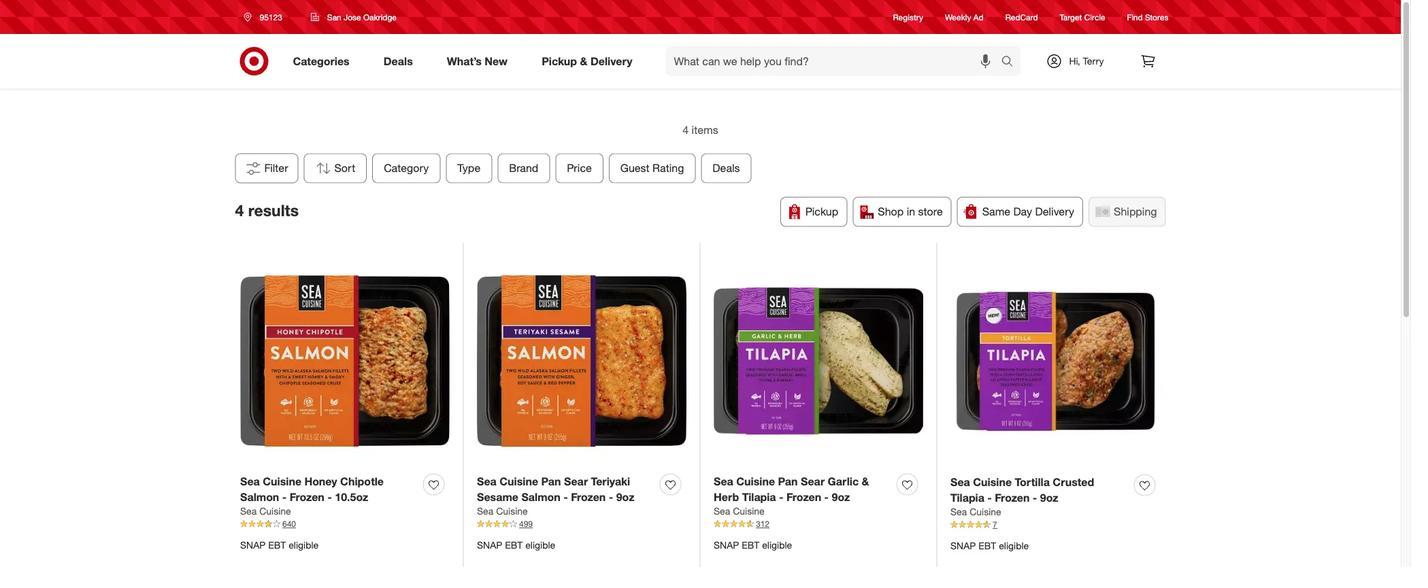 Task type: describe. For each thing, give the bounding box(es) containing it.
rating
[[653, 162, 684, 175]]

guest rating button
[[609, 153, 696, 183]]

sea cuisine tortilla crusted tilapia - frozen - 9oz
[[951, 476, 1094, 505]]

ebt for sea cuisine pan sear garlic & herb tilapia - frozen - 9oz
[[742, 539, 760, 551]]

4 items
[[683, 124, 718, 137]]

delivery for same day delivery
[[1035, 205, 1075, 218]]

cuisine inside sea cuisine tortilla crusted tilapia - frozen - 9oz
[[973, 476, 1012, 489]]

price
[[567, 162, 592, 175]]

pickup button
[[780, 197, 847, 227]]

jose
[[344, 12, 361, 22]]

cuisine inside sea cuisine honey chipotle salmon - frozen - 10.5oz
[[263, 475, 302, 488]]

312 link
[[714, 519, 924, 531]]

tortilla
[[1015, 476, 1050, 489]]

circle
[[1085, 12, 1106, 22]]

9oz inside "sea cuisine pan sear garlic & herb tilapia - frozen - 9oz"
[[832, 491, 850, 504]]

salmon inside sea cuisine pan sear teriyaki sesame salmon - frozen - 9oz
[[522, 491, 561, 504]]

shop
[[878, 205, 904, 218]]

snap for sea cuisine pan sear garlic & herb tilapia - frozen - 9oz
[[714, 539, 739, 551]]

terry
[[1083, 55, 1104, 67]]

ebt for sea cuisine tortilla crusted tilapia - frozen - 9oz
[[979, 540, 996, 552]]

sea cuisine pan sear garlic & herb tilapia - frozen - 9oz link
[[714, 474, 892, 505]]

search button
[[995, 46, 1028, 79]]

7 link
[[951, 519, 1161, 531]]

san jose oakridge
[[327, 12, 397, 22]]

guest
[[621, 162, 650, 175]]

4 results
[[235, 201, 299, 220]]

snap for sea cuisine tortilla crusted tilapia - frozen - 9oz
[[951, 540, 976, 552]]

what's new link
[[435, 46, 525, 76]]

sea cuisine for sea cuisine pan sear teriyaki sesame salmon - frozen - 9oz
[[477, 506, 528, 518]]

cuisine up 7
[[970, 506, 1002, 518]]

sea cuisine honey chipotle salmon - frozen - 10.5oz link
[[240, 474, 418, 505]]

target circle link
[[1060, 11, 1106, 23]]

target circle
[[1060, 12, 1106, 22]]

pickup & delivery
[[542, 54, 633, 68]]

pickup for pickup & delivery
[[542, 54, 577, 68]]

sea cuisine for sea cuisine tortilla crusted tilapia - frozen - 9oz
[[951, 506, 1002, 518]]

registry
[[893, 12, 924, 22]]

frozen inside sea cuisine pan sear teriyaki sesame salmon - frozen - 9oz
[[571, 491, 606, 504]]

What can we help you find? suggestions appear below search field
[[666, 46, 1005, 76]]

brand
[[509, 162, 539, 175]]

new
[[485, 54, 508, 68]]

snap ebt eligible for sea cuisine tortilla crusted tilapia - frozen - 9oz
[[951, 540, 1029, 552]]

frozen inside sea cuisine tortilla crusted tilapia - frozen - 9oz
[[995, 491, 1030, 505]]

categories
[[293, 54, 350, 68]]

category
[[384, 162, 429, 175]]

95123 button
[[235, 5, 297, 29]]

cuisine up 640
[[259, 506, 291, 518]]

deals link
[[372, 46, 430, 76]]

items
[[692, 124, 718, 137]]

stores
[[1145, 12, 1169, 22]]

eligible for 10.5oz
[[289, 539, 319, 551]]

499 link
[[477, 519, 687, 531]]

chipotle
[[340, 475, 384, 488]]

sea cuisine pan sear teriyaki sesame salmon - frozen - 9oz link
[[477, 474, 655, 505]]

sea cuisine for sea cuisine pan sear garlic & herb tilapia - frozen - 9oz
[[714, 506, 765, 518]]

brand button
[[498, 153, 550, 183]]

teriyaki
[[591, 475, 630, 488]]

in
[[907, 205, 915, 218]]

sea cuisine for sea cuisine honey chipotle salmon - frozen - 10.5oz
[[240, 506, 291, 518]]

shipping button
[[1089, 197, 1166, 227]]

same day delivery
[[982, 205, 1075, 218]]

pickup for pickup
[[806, 205, 839, 218]]

oakridge
[[363, 12, 397, 22]]

sea cuisine link for sea cuisine pan sear teriyaki sesame salmon - frozen - 9oz
[[477, 505, 528, 519]]

crusted
[[1053, 476, 1094, 489]]

sea cuisine tortilla crusted tilapia - frozen - 9oz link
[[951, 475, 1129, 506]]

7
[[993, 520, 997, 530]]

499
[[519, 519, 533, 530]]

tilapia inside sea cuisine tortilla crusted tilapia - frozen - 9oz
[[951, 491, 985, 505]]

cuisine up 499
[[496, 506, 528, 518]]

640
[[282, 519, 296, 530]]

honey
[[305, 475, 337, 488]]

shipping
[[1114, 205, 1157, 218]]

deals for deals link
[[384, 54, 413, 68]]

type button
[[446, 153, 492, 183]]

eligible for -
[[762, 539, 792, 551]]

herb
[[714, 491, 739, 504]]

what's new
[[447, 54, 508, 68]]

registry link
[[893, 11, 924, 23]]

sear for garlic
[[801, 475, 825, 488]]

sea cuisine link for sea cuisine tortilla crusted tilapia - frozen - 9oz
[[951, 506, 1002, 519]]

type
[[458, 162, 481, 175]]



Task type: locate. For each thing, give the bounding box(es) containing it.
cuisine inside sea cuisine pan sear teriyaki sesame salmon - frozen - 9oz
[[500, 475, 538, 488]]

0 vertical spatial delivery
[[591, 54, 633, 68]]

frozen inside "sea cuisine pan sear garlic & herb tilapia - frozen - 9oz"
[[787, 491, 822, 504]]

0 vertical spatial &
[[580, 54, 588, 68]]

0 horizontal spatial tilapia
[[742, 491, 776, 504]]

results
[[248, 201, 299, 220]]

eligible for 9oz
[[999, 540, 1029, 552]]

deals inside button
[[713, 162, 740, 175]]

4
[[683, 124, 689, 137], [235, 201, 244, 220]]

0 horizontal spatial sear
[[564, 475, 588, 488]]

pan for -
[[541, 475, 561, 488]]

pickup inside button
[[806, 205, 839, 218]]

snap ebt eligible down 499
[[477, 539, 555, 551]]

95123
[[260, 12, 282, 22]]

sea inside "sea cuisine pan sear garlic & herb tilapia - frozen - 9oz"
[[714, 475, 733, 488]]

9oz inside sea cuisine pan sear teriyaki sesame salmon - frozen - 9oz
[[616, 491, 635, 504]]

delivery for pickup & delivery
[[591, 54, 633, 68]]

cuisine
[[263, 475, 302, 488], [500, 475, 538, 488], [736, 475, 775, 488], [973, 476, 1012, 489], [259, 506, 291, 518], [496, 506, 528, 518], [733, 506, 765, 518], [970, 506, 1002, 518]]

snap ebt eligible down 312
[[714, 539, 792, 551]]

ad
[[974, 12, 984, 22]]

1 horizontal spatial pickup
[[806, 205, 839, 218]]

delivery
[[591, 54, 633, 68], [1035, 205, 1075, 218]]

deals button
[[701, 153, 752, 183]]

find stores link
[[1127, 11, 1169, 23]]

cuisine inside "sea cuisine pan sear garlic & herb tilapia - frozen - 9oz"
[[736, 475, 775, 488]]

9oz down tortilla
[[1040, 491, 1059, 505]]

2 horizontal spatial 9oz
[[1040, 491, 1059, 505]]

sear for teriyaki
[[564, 475, 588, 488]]

hi,
[[1069, 55, 1081, 67]]

pan for tilapia
[[778, 475, 798, 488]]

filter button
[[235, 153, 298, 183]]

0 horizontal spatial 4
[[235, 201, 244, 220]]

sea inside sea cuisine honey chipotle salmon - frozen - 10.5oz
[[240, 475, 260, 488]]

redcard
[[1006, 12, 1038, 22]]

4 left items
[[683, 124, 689, 137]]

sea cuisine link down herb
[[714, 505, 765, 519]]

san jose oakridge button
[[302, 5, 406, 29]]

0 vertical spatial deals
[[384, 54, 413, 68]]

cuisine left tortilla
[[973, 476, 1012, 489]]

cuisine up 312
[[733, 506, 765, 518]]

sea cuisine
[[240, 506, 291, 518], [477, 506, 528, 518], [714, 506, 765, 518], [951, 506, 1002, 518]]

9oz down garlic
[[832, 491, 850, 504]]

ebt down 312
[[742, 539, 760, 551]]

sea cuisine down herb
[[714, 506, 765, 518]]

0 horizontal spatial 9oz
[[616, 491, 635, 504]]

sea cuisine tortilla crusted tilapia - frozen - 9oz image
[[951, 257, 1161, 467], [951, 257, 1161, 467]]

sea
[[240, 475, 260, 488], [477, 475, 497, 488], [714, 475, 733, 488], [951, 476, 970, 489], [240, 506, 257, 518], [477, 506, 494, 518], [714, 506, 730, 518], [951, 506, 967, 518]]

eligible down 312
[[762, 539, 792, 551]]

0 horizontal spatial pickup
[[542, 54, 577, 68]]

shop in store button
[[853, 197, 952, 227]]

2 sear from the left
[[801, 475, 825, 488]]

ebt down 640
[[268, 539, 286, 551]]

sea cuisine link down 'sesame'
[[477, 505, 528, 519]]

9oz
[[616, 491, 635, 504], [832, 491, 850, 504], [1040, 491, 1059, 505]]

sea cuisine link
[[240, 505, 291, 519], [477, 505, 528, 519], [714, 505, 765, 519], [951, 506, 1002, 519]]

salmon inside sea cuisine honey chipotle salmon - frozen - 10.5oz
[[240, 491, 279, 504]]

san
[[327, 12, 341, 22]]

eligible down 640
[[289, 539, 319, 551]]

1 horizontal spatial tilapia
[[951, 491, 985, 505]]

same
[[982, 205, 1011, 218]]

eligible
[[289, 539, 319, 551], [525, 539, 555, 551], [762, 539, 792, 551], [999, 540, 1029, 552]]

snap ebt eligible
[[240, 539, 319, 551], [477, 539, 555, 551], [714, 539, 792, 551], [951, 540, 1029, 552]]

&
[[580, 54, 588, 68], [862, 475, 869, 488]]

redcard link
[[1006, 11, 1038, 23]]

sea cuisine honey chipotle salmon - frozen - 10.5oz image
[[240, 257, 450, 466], [240, 257, 450, 466]]

sea cuisine link up 640
[[240, 505, 291, 519]]

sea cuisine link for sea cuisine pan sear garlic & herb tilapia - frozen - 9oz
[[714, 505, 765, 519]]

sort
[[335, 162, 355, 175]]

snap ebt eligible for sea cuisine pan sear teriyaki sesame salmon - frozen - 9oz
[[477, 539, 555, 551]]

shop in store
[[878, 205, 943, 218]]

ebt down 7
[[979, 540, 996, 552]]

4 for 4 items
[[683, 124, 689, 137]]

store
[[918, 205, 943, 218]]

sea inside sea cuisine pan sear teriyaki sesame salmon - frozen - 9oz
[[477, 475, 497, 488]]

sea cuisine link for sea cuisine honey chipotle salmon - frozen - 10.5oz
[[240, 505, 291, 519]]

ebt
[[268, 539, 286, 551], [505, 539, 523, 551], [742, 539, 760, 551], [979, 540, 996, 552]]

1 horizontal spatial delivery
[[1035, 205, 1075, 218]]

1 vertical spatial pickup
[[806, 205, 839, 218]]

sear left teriyaki
[[564, 475, 588, 488]]

0 horizontal spatial deals
[[384, 54, 413, 68]]

frozen up the 312 link
[[787, 491, 822, 504]]

312
[[756, 519, 770, 530]]

find
[[1127, 12, 1143, 22]]

pickup
[[542, 54, 577, 68], [806, 205, 839, 218]]

frozen inside sea cuisine honey chipotle salmon - frozen - 10.5oz
[[290, 491, 325, 504]]

sea cuisine link up 7
[[951, 506, 1002, 519]]

pan
[[541, 475, 561, 488], [778, 475, 798, 488]]

pan inside sea cuisine pan sear teriyaki sesame salmon - frozen - 9oz
[[541, 475, 561, 488]]

search
[[995, 56, 1028, 69]]

snap
[[240, 539, 266, 551], [477, 539, 502, 551], [714, 539, 739, 551], [951, 540, 976, 552]]

sea cuisine pan sear garlic & herb tilapia - frozen - 9oz
[[714, 475, 869, 504]]

frozen down tortilla
[[995, 491, 1030, 505]]

categories link
[[281, 46, 367, 76]]

hi, terry
[[1069, 55, 1104, 67]]

day
[[1014, 205, 1032, 218]]

0 vertical spatial pickup
[[542, 54, 577, 68]]

delivery inside button
[[1035, 205, 1075, 218]]

garlic
[[828, 475, 859, 488]]

cuisine up 'sesame'
[[500, 475, 538, 488]]

pan up 499 link
[[541, 475, 561, 488]]

sea cuisine honey chipotle salmon - frozen - 10.5oz
[[240, 475, 384, 504]]

sea cuisine up 640
[[240, 506, 291, 518]]

0 horizontal spatial pan
[[541, 475, 561, 488]]

salmon
[[240, 491, 279, 504], [522, 491, 561, 504]]

sea inside sea cuisine tortilla crusted tilapia - frozen - 9oz
[[951, 476, 970, 489]]

cuisine up herb
[[736, 475, 775, 488]]

1 sear from the left
[[564, 475, 588, 488]]

eligible for frozen
[[525, 539, 555, 551]]

4 left results
[[235, 201, 244, 220]]

1 horizontal spatial &
[[862, 475, 869, 488]]

sear inside sea cuisine pan sear teriyaki sesame salmon - frozen - 9oz
[[564, 475, 588, 488]]

1 vertical spatial delivery
[[1035, 205, 1075, 218]]

1 vertical spatial 4
[[235, 201, 244, 220]]

deals down oakridge
[[384, 54, 413, 68]]

0 horizontal spatial delivery
[[591, 54, 633, 68]]

1 vertical spatial &
[[862, 475, 869, 488]]

1 horizontal spatial sear
[[801, 475, 825, 488]]

4 for 4 results
[[235, 201, 244, 220]]

deals for deals button
[[713, 162, 740, 175]]

sea cuisine pan sear garlic & herb tilapia - frozen - 9oz image
[[714, 257, 924, 466], [714, 257, 924, 466]]

1 vertical spatial deals
[[713, 162, 740, 175]]

0 vertical spatial 4
[[683, 124, 689, 137]]

2 pan from the left
[[778, 475, 798, 488]]

snap ebt eligible for sea cuisine pan sear garlic & herb tilapia - frozen - 9oz
[[714, 539, 792, 551]]

cuisine left honey
[[263, 475, 302, 488]]

& inside "sea cuisine pan sear garlic & herb tilapia - frozen - 9oz"
[[862, 475, 869, 488]]

1 horizontal spatial salmon
[[522, 491, 561, 504]]

snap for sea cuisine pan sear teriyaki sesame salmon - frozen - 9oz
[[477, 539, 502, 551]]

same day delivery button
[[957, 197, 1083, 227]]

ebt for sea cuisine pan sear teriyaki sesame salmon - frozen - 9oz
[[505, 539, 523, 551]]

1 pan from the left
[[541, 475, 561, 488]]

pan up the 312 link
[[778, 475, 798, 488]]

sear inside "sea cuisine pan sear garlic & herb tilapia - frozen - 9oz"
[[801, 475, 825, 488]]

9oz inside sea cuisine tortilla crusted tilapia - frozen - 9oz
[[1040, 491, 1059, 505]]

price button
[[556, 153, 604, 183]]

find stores
[[1127, 12, 1169, 22]]

target
[[1060, 12, 1082, 22]]

tilapia inside "sea cuisine pan sear garlic & herb tilapia - frozen - 9oz"
[[742, 491, 776, 504]]

1 horizontal spatial deals
[[713, 162, 740, 175]]

deals down items
[[713, 162, 740, 175]]

10.5oz
[[335, 491, 368, 504]]

guest rating
[[621, 162, 684, 175]]

pickup & delivery link
[[530, 46, 650, 76]]

snap for sea cuisine honey chipotle salmon - frozen - 10.5oz
[[240, 539, 266, 551]]

weekly ad link
[[945, 11, 984, 23]]

sesame
[[477, 491, 519, 504]]

ebt for sea cuisine honey chipotle salmon - frozen - 10.5oz
[[268, 539, 286, 551]]

what's
[[447, 54, 482, 68]]

tilapia
[[742, 491, 776, 504], [951, 491, 985, 505]]

weekly ad
[[945, 12, 984, 22]]

sea cuisine down 'sesame'
[[477, 506, 528, 518]]

filter
[[264, 162, 288, 175]]

1 salmon from the left
[[240, 491, 279, 504]]

snap ebt eligible down 640
[[240, 539, 319, 551]]

sea cuisine pan sear teriyaki sesame salmon - frozen - 9oz image
[[477, 257, 687, 466], [477, 257, 687, 466]]

1 horizontal spatial pan
[[778, 475, 798, 488]]

deals
[[384, 54, 413, 68], [713, 162, 740, 175]]

1 horizontal spatial 9oz
[[832, 491, 850, 504]]

sea cuisine up 7
[[951, 506, 1002, 518]]

2 salmon from the left
[[522, 491, 561, 504]]

snap ebt eligible down 7
[[951, 540, 1029, 552]]

weekly
[[945, 12, 971, 22]]

sea cuisine pan sear teriyaki sesame salmon - frozen - 9oz
[[477, 475, 635, 504]]

frozen down honey
[[290, 491, 325, 504]]

ebt down 499
[[505, 539, 523, 551]]

0 horizontal spatial salmon
[[240, 491, 279, 504]]

9oz down teriyaki
[[616, 491, 635, 504]]

1 horizontal spatial 4
[[683, 124, 689, 137]]

640 link
[[240, 519, 450, 531]]

frozen down teriyaki
[[571, 491, 606, 504]]

sort button
[[304, 153, 367, 183]]

frozen
[[290, 491, 325, 504], [571, 491, 606, 504], [787, 491, 822, 504], [995, 491, 1030, 505]]

eligible down 499
[[525, 539, 555, 551]]

sear left garlic
[[801, 475, 825, 488]]

0 horizontal spatial &
[[580, 54, 588, 68]]

eligible down '7' link
[[999, 540, 1029, 552]]

sear
[[564, 475, 588, 488], [801, 475, 825, 488]]

pan inside "sea cuisine pan sear garlic & herb tilapia - frozen - 9oz"
[[778, 475, 798, 488]]

snap ebt eligible for sea cuisine honey chipotle salmon - frozen - 10.5oz
[[240, 539, 319, 551]]

category button
[[372, 153, 441, 183]]



Task type: vqa. For each thing, say whether or not it's contained in the screenshot.
3rd to from the left
no



